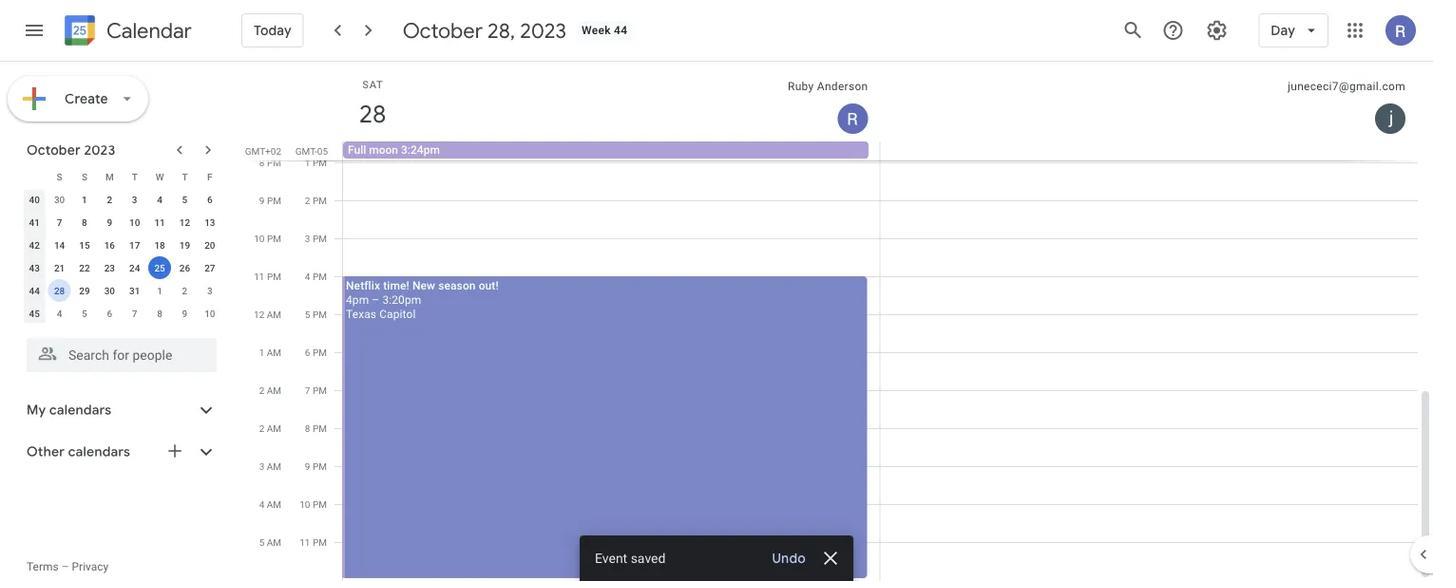 Task type: describe. For each thing, give the bounding box(es) containing it.
pm down 5 pm
[[313, 347, 327, 358]]

pm up 12 am
[[267, 271, 281, 282]]

0 horizontal spatial 7
[[57, 217, 62, 228]]

4 for 4 pm
[[305, 271, 310, 282]]

5 for november 5 element
[[82, 308, 87, 319]]

4 am
[[259, 499, 281, 511]]

26 element
[[173, 257, 196, 280]]

28 cell
[[47, 280, 72, 302]]

8 down 7 pm
[[305, 423, 310, 434]]

w
[[156, 171, 164, 183]]

4 for 4 am
[[259, 499, 265, 511]]

21 element
[[48, 257, 71, 280]]

row containing s
[[22, 165, 222, 188]]

pm up 5 pm
[[313, 271, 327, 282]]

full moon 3:24pm row
[[335, 142, 1434, 161]]

– inside netflix time! new season out! 4pm – 3:20pm texas capitol
[[372, 293, 380, 307]]

31
[[129, 285, 140, 297]]

11 inside october 2023 grid
[[154, 217, 165, 228]]

1 vertical spatial 10 pm
[[300, 499, 327, 511]]

7 for november 7 element
[[132, 308, 137, 319]]

10 inside 'element'
[[205, 308, 215, 319]]

2 s from the left
[[82, 171, 87, 183]]

sat
[[362, 78, 384, 90]]

today button
[[241, 8, 304, 53]]

16
[[104, 240, 115, 251]]

0 horizontal spatial 11 pm
[[254, 271, 281, 282]]

create button
[[8, 76, 148, 122]]

22
[[79, 262, 90, 274]]

gmt-05
[[295, 145, 328, 157]]

1 vertical spatial 8 pm
[[305, 423, 327, 434]]

calendar
[[106, 18, 192, 44]]

pm up 2 pm
[[313, 157, 327, 168]]

event saved
[[595, 551, 666, 567]]

13
[[205, 217, 215, 228]]

10 right '20' element
[[254, 233, 265, 244]]

29
[[79, 285, 90, 297]]

4 up 11 element
[[157, 194, 162, 205]]

calendar element
[[61, 11, 192, 53]]

day
[[1271, 22, 1296, 39]]

3:24pm
[[401, 144, 440, 157]]

moon
[[369, 144, 398, 157]]

41
[[29, 217, 40, 228]]

pm left 3 pm
[[267, 233, 281, 244]]

9 down gmt+02
[[259, 195, 265, 206]]

2 horizontal spatial 11
[[300, 537, 310, 549]]

6 for 6 pm
[[305, 347, 310, 358]]

6 pm
[[305, 347, 327, 358]]

pm left 2 pm
[[267, 195, 281, 206]]

30 element
[[98, 280, 121, 302]]

28 column header
[[343, 62, 881, 142]]

25 cell
[[147, 257, 172, 280]]

43
[[29, 262, 40, 274]]

40
[[29, 194, 40, 205]]

pm up "4 pm"
[[313, 233, 327, 244]]

5 for 5 pm
[[305, 309, 310, 320]]

row containing 45
[[22, 302, 222, 325]]

20 element
[[199, 234, 221, 257]]

week
[[582, 24, 611, 37]]

13 element
[[199, 211, 221, 234]]

privacy link
[[72, 561, 109, 574]]

2 up 3 pm
[[305, 195, 310, 206]]

anderson
[[817, 80, 868, 93]]

row containing 42
[[22, 234, 222, 257]]

45
[[29, 308, 40, 319]]

14
[[54, 240, 65, 251]]

7 pm
[[305, 385, 327, 396]]

1 for 1 am
[[259, 347, 265, 358]]

28 inside cell
[[54, 285, 65, 297]]

30 for september 30 element
[[54, 194, 65, 205]]

m
[[105, 171, 114, 183]]

my calendars button
[[4, 395, 236, 426]]

day button
[[1259, 8, 1329, 53]]

5 for 5 am
[[259, 537, 265, 549]]

event
[[595, 551, 628, 567]]

1 vertical spatial –
[[61, 561, 69, 574]]

pm down 6 pm
[[313, 385, 327, 396]]

1 vertical spatial 9 pm
[[305, 461, 327, 473]]

row containing 41
[[22, 211, 222, 234]]

create
[[65, 90, 108, 107]]

29 element
[[73, 280, 96, 302]]

pm right the 5 am
[[313, 537, 327, 549]]

24 element
[[123, 257, 146, 280]]

3 am from the top
[[267, 385, 281, 396]]

4 for the november 4 "element" on the bottom left of page
[[57, 308, 62, 319]]

october 2023
[[27, 142, 115, 159]]

1 pm
[[305, 157, 327, 168]]

3 for 3 pm
[[305, 233, 310, 244]]

settings menu image
[[1206, 19, 1229, 42]]

4 am from the top
[[267, 423, 281, 434]]

october for october 2023
[[27, 142, 81, 159]]

calendars for other calendars
[[68, 444, 130, 461]]

12 element
[[173, 211, 196, 234]]

1 right september 30 element
[[82, 194, 87, 205]]

15
[[79, 240, 90, 251]]

my calendars
[[27, 402, 112, 419]]

my
[[27, 402, 46, 419]]

20
[[205, 240, 215, 251]]

31 element
[[123, 280, 146, 302]]

21
[[54, 262, 65, 274]]

other calendars
[[27, 444, 130, 461]]

saturday, october 28 element
[[351, 92, 395, 136]]

5 am from the top
[[267, 461, 281, 473]]

4 pm
[[305, 271, 327, 282]]

10 up the "17"
[[129, 217, 140, 228]]

11 element
[[148, 211, 171, 234]]

1 2 am from the top
[[259, 385, 281, 396]]

undo
[[772, 550, 806, 568]]

2 down 1 am
[[259, 385, 265, 396]]

other calendars button
[[4, 437, 236, 468]]

26
[[179, 262, 190, 274]]

ruby
[[788, 80, 814, 93]]

november 2 element
[[173, 280, 196, 302]]

12 am
[[254, 309, 281, 320]]

november 5 element
[[73, 302, 96, 325]]

25
[[154, 262, 165, 274]]

calendars for my calendars
[[49, 402, 112, 419]]

f
[[207, 171, 213, 183]]

3 pm
[[305, 233, 327, 244]]

gmt+02
[[245, 145, 281, 157]]

netflix
[[346, 279, 380, 292]]

undo button
[[765, 550, 814, 569]]

0 vertical spatial 9 pm
[[259, 195, 281, 206]]

19
[[179, 240, 190, 251]]

terms
[[27, 561, 59, 574]]

28,
[[488, 17, 515, 44]]

row group inside october 2023 grid
[[22, 188, 222, 325]]

netflix time! new season out! 4pm – 3:20pm texas capitol
[[346, 279, 499, 321]]

terms link
[[27, 561, 59, 574]]

add other calendars image
[[165, 442, 184, 461]]

0 horizontal spatial 2023
[[84, 142, 115, 159]]

18
[[154, 240, 165, 251]]



Task type: locate. For each thing, give the bounding box(es) containing it.
0 vertical spatial 6
[[207, 194, 213, 205]]

– right 4pm at the left of the page
[[372, 293, 380, 307]]

9 down november 2 element
[[182, 308, 188, 319]]

0 horizontal spatial 12
[[179, 217, 190, 228]]

november 3 element
[[199, 280, 221, 302]]

1 horizontal spatial 30
[[104, 285, 115, 297]]

3 up "4 pm"
[[305, 233, 310, 244]]

november 6 element
[[98, 302, 121, 325]]

2023
[[520, 17, 567, 44], [84, 142, 115, 159]]

1 horizontal spatial t
[[182, 171, 188, 183]]

1 row from the top
[[22, 165, 222, 188]]

calendar heading
[[103, 18, 192, 44]]

0 horizontal spatial t
[[132, 171, 138, 183]]

6 right 1 am
[[305, 347, 310, 358]]

am up 1 am
[[267, 309, 281, 320]]

30
[[54, 194, 65, 205], [104, 285, 115, 297]]

12 up 1 am
[[254, 309, 265, 320]]

10 pm left 3 pm
[[254, 233, 281, 244]]

– right terms
[[61, 561, 69, 574]]

0 vertical spatial october
[[403, 17, 483, 44]]

3 row from the top
[[22, 211, 222, 234]]

3 for november 3 element
[[207, 285, 213, 297]]

0 horizontal spatial 11
[[154, 217, 165, 228]]

8 up 15 element on the left
[[82, 217, 87, 228]]

1 am
[[259, 347, 281, 358]]

time!
[[383, 279, 410, 292]]

texas
[[346, 308, 377, 321]]

pm down 7 pm
[[313, 423, 327, 434]]

1 horizontal spatial –
[[372, 293, 380, 307]]

4 row from the top
[[22, 234, 222, 257]]

0 horizontal spatial 28
[[54, 285, 65, 297]]

8 pm
[[259, 157, 281, 168], [305, 423, 327, 434]]

7 for 7 pm
[[305, 385, 310, 396]]

19 element
[[173, 234, 196, 257]]

2 vertical spatial 6
[[305, 347, 310, 358]]

november 1 element
[[148, 280, 171, 302]]

4 down the 28 element
[[57, 308, 62, 319]]

october 28, 2023
[[403, 17, 567, 44]]

3 down 27 element
[[207, 285, 213, 297]]

0 vertical spatial 28
[[358, 98, 385, 130]]

calendars up other calendars
[[49, 402, 112, 419]]

12 inside 28 grid
[[254, 309, 265, 320]]

ruby anderson
[[788, 80, 868, 93]]

17
[[129, 240, 140, 251]]

row
[[22, 165, 222, 188], [22, 188, 222, 211], [22, 211, 222, 234], [22, 234, 222, 257], [22, 257, 222, 280], [22, 280, 222, 302], [22, 302, 222, 325]]

october 2023 grid
[[18, 165, 222, 325]]

Search for people text field
[[38, 338, 205, 373]]

10
[[129, 217, 140, 228], [254, 233, 265, 244], [205, 308, 215, 319], [300, 499, 310, 511]]

7 am from the top
[[267, 537, 281, 549]]

1 vertical spatial 28
[[54, 285, 65, 297]]

25, today element
[[148, 257, 171, 280]]

9 right 3 am at the bottom left of page
[[305, 461, 310, 473]]

0 horizontal spatial 10 pm
[[254, 233, 281, 244]]

1 vertical spatial october
[[27, 142, 81, 159]]

october left 28,
[[403, 17, 483, 44]]

44
[[614, 24, 628, 37], [29, 285, 40, 297]]

10 pm
[[254, 233, 281, 244], [300, 499, 327, 511]]

5
[[182, 194, 188, 205], [82, 308, 87, 319], [305, 309, 310, 320], [259, 537, 265, 549]]

5 row from the top
[[22, 257, 222, 280]]

pm right 3 am at the bottom left of page
[[313, 461, 327, 473]]

7 down 6 pm
[[305, 385, 310, 396]]

11 pm
[[254, 271, 281, 282], [300, 537, 327, 549]]

1 horizontal spatial 44
[[614, 24, 628, 37]]

9 pm
[[259, 195, 281, 206], [305, 461, 327, 473]]

out!
[[479, 279, 499, 292]]

6
[[207, 194, 213, 205], [107, 308, 112, 319], [305, 347, 310, 358]]

22 element
[[73, 257, 96, 280]]

10 pm right 4 am
[[300, 499, 327, 511]]

11 pm up 12 am
[[254, 271, 281, 282]]

november 10 element
[[199, 302, 221, 325]]

am down 4 am
[[267, 537, 281, 549]]

2 am from the top
[[267, 347, 281, 358]]

0 horizontal spatial 44
[[29, 285, 40, 297]]

12
[[179, 217, 190, 228], [254, 309, 265, 320]]

9 pm left 2 pm
[[259, 195, 281, 206]]

1 down 25 cell
[[157, 285, 162, 297]]

pm
[[267, 157, 281, 168], [313, 157, 327, 168], [267, 195, 281, 206], [313, 195, 327, 206], [267, 233, 281, 244], [313, 233, 327, 244], [267, 271, 281, 282], [313, 271, 327, 282], [313, 309, 327, 320], [313, 347, 327, 358], [313, 385, 327, 396], [313, 423, 327, 434], [313, 461, 327, 473], [313, 499, 327, 511], [313, 537, 327, 549]]

5 pm
[[305, 309, 327, 320]]

14 element
[[48, 234, 71, 257]]

12 inside row
[[179, 217, 190, 228]]

27 element
[[199, 257, 221, 280]]

6 inside 28 grid
[[305, 347, 310, 358]]

1 horizontal spatial 9 pm
[[305, 461, 327, 473]]

2 down the m
[[107, 194, 112, 205]]

None search field
[[0, 331, 236, 373]]

0 horizontal spatial –
[[61, 561, 69, 574]]

4 up the 5 am
[[259, 499, 265, 511]]

row containing 40
[[22, 188, 222, 211]]

8 pm left the 'gmt-'
[[259, 157, 281, 168]]

junececi7@gmail.com
[[1288, 80, 1406, 93]]

1 horizontal spatial 28
[[358, 98, 385, 130]]

10 down november 3 element
[[205, 308, 215, 319]]

2 2 am from the top
[[259, 423, 281, 434]]

11 pm right the 5 am
[[300, 537, 327, 549]]

8 down november 1 element
[[157, 308, 162, 319]]

calendars
[[49, 402, 112, 419], [68, 444, 130, 461]]

terms – privacy
[[27, 561, 109, 574]]

30 for "30" element
[[104, 285, 115, 297]]

sat 28
[[358, 78, 385, 130]]

s
[[57, 171, 62, 183], [82, 171, 87, 183]]

0 vertical spatial 44
[[614, 24, 628, 37]]

calendars inside dropdown button
[[49, 402, 112, 419]]

23 element
[[98, 257, 121, 280]]

2023 right 28,
[[520, 17, 567, 44]]

row containing 43
[[22, 257, 222, 280]]

3
[[132, 194, 137, 205], [305, 233, 310, 244], [207, 285, 213, 297], [259, 461, 265, 473]]

4
[[157, 194, 162, 205], [305, 271, 310, 282], [57, 308, 62, 319], [259, 499, 265, 511]]

4 inside "element"
[[57, 308, 62, 319]]

november 8 element
[[148, 302, 171, 325]]

1 horizontal spatial 11 pm
[[300, 537, 327, 549]]

1
[[305, 157, 310, 168], [82, 194, 87, 205], [157, 285, 162, 297], [259, 347, 265, 358]]

1 vertical spatial 11
[[254, 271, 265, 282]]

12 for 12 am
[[254, 309, 265, 320]]

pm left the 'gmt-'
[[267, 157, 281, 168]]

0 vertical spatial 30
[[54, 194, 65, 205]]

row group containing 40
[[22, 188, 222, 325]]

8
[[259, 157, 265, 168], [82, 217, 87, 228], [157, 308, 162, 319], [305, 423, 310, 434]]

7 down 31 element
[[132, 308, 137, 319]]

42
[[29, 240, 40, 251]]

1 horizontal spatial s
[[82, 171, 87, 183]]

2 t from the left
[[182, 171, 188, 183]]

3 am
[[259, 461, 281, 473]]

44 inside row
[[29, 285, 40, 297]]

28
[[358, 98, 385, 130], [54, 285, 65, 297]]

1 am from the top
[[267, 309, 281, 320]]

10 element
[[123, 211, 146, 234]]

0 vertical spatial 11 pm
[[254, 271, 281, 282]]

am up the 5 am
[[267, 499, 281, 511]]

6 down "30" element
[[107, 308, 112, 319]]

calendars inside dropdown button
[[68, 444, 130, 461]]

17 element
[[123, 234, 146, 257]]

0 vertical spatial –
[[372, 293, 380, 307]]

september 30 element
[[48, 188, 71, 211]]

2 am down 1 am
[[259, 385, 281, 396]]

5 down 29 element
[[82, 308, 87, 319]]

t right w
[[182, 171, 188, 183]]

2 am
[[259, 385, 281, 396], [259, 423, 281, 434]]

5 down "4 pm"
[[305, 309, 310, 320]]

main drawer image
[[23, 19, 46, 42]]

1 vertical spatial 44
[[29, 285, 40, 297]]

am down 12 am
[[267, 347, 281, 358]]

0 vertical spatial 10 pm
[[254, 233, 281, 244]]

0 horizontal spatial s
[[57, 171, 62, 183]]

44 right week
[[614, 24, 628, 37]]

6 am from the top
[[267, 499, 281, 511]]

44 up the 45
[[29, 285, 40, 297]]

2 up 3 am at the bottom left of page
[[259, 423, 265, 434]]

30 down 23
[[104, 285, 115, 297]]

row group
[[22, 188, 222, 325]]

9
[[259, 195, 265, 206], [107, 217, 112, 228], [182, 308, 188, 319], [305, 461, 310, 473]]

1 for november 1 element
[[157, 285, 162, 297]]

1 horizontal spatial 10 pm
[[300, 499, 327, 511]]

0 vertical spatial 2023
[[520, 17, 567, 44]]

1 vertical spatial 2023
[[84, 142, 115, 159]]

7 inside 28 grid
[[305, 385, 310, 396]]

gmt-
[[295, 145, 317, 157]]

27
[[205, 262, 215, 274]]

3:20pm
[[383, 293, 422, 307]]

11 up 18
[[154, 217, 165, 228]]

week 44
[[582, 24, 628, 37]]

t left w
[[132, 171, 138, 183]]

1 vertical spatial calendars
[[68, 444, 130, 461]]

season
[[438, 279, 476, 292]]

10 right 4 am
[[300, 499, 310, 511]]

1 vertical spatial 2 am
[[259, 423, 281, 434]]

1 down 12 am
[[259, 347, 265, 358]]

1 vertical spatial 30
[[104, 285, 115, 297]]

2 horizontal spatial 6
[[305, 347, 310, 358]]

capitol
[[379, 308, 416, 321]]

9 up '16' element
[[107, 217, 112, 228]]

other
[[27, 444, 65, 461]]

october
[[403, 17, 483, 44], [27, 142, 81, 159]]

full
[[348, 144, 366, 157]]

november 9 element
[[173, 302, 196, 325]]

0 vertical spatial 12
[[179, 217, 190, 228]]

1 vertical spatial 7
[[132, 308, 137, 319]]

1 t from the left
[[132, 171, 138, 183]]

1 vertical spatial 11 pm
[[300, 537, 327, 549]]

0 horizontal spatial 9 pm
[[259, 195, 281, 206]]

1 horizontal spatial 12
[[254, 309, 265, 320]]

1 horizontal spatial october
[[403, 17, 483, 44]]

11 up 12 am
[[254, 271, 265, 282]]

2 row from the top
[[22, 188, 222, 211]]

1 horizontal spatial 7
[[132, 308, 137, 319]]

s left the m
[[82, 171, 87, 183]]

11
[[154, 217, 165, 228], [254, 271, 265, 282], [300, 537, 310, 549]]

12 for 12
[[179, 217, 190, 228]]

2 inside november 2 element
[[182, 285, 188, 297]]

4pm
[[346, 293, 369, 307]]

3 for 3 am
[[259, 461, 265, 473]]

18 element
[[148, 234, 171, 257]]

2 pm
[[305, 195, 327, 206]]

pm right 4 am
[[313, 499, 327, 511]]

0 horizontal spatial 30
[[54, 194, 65, 205]]

new
[[413, 279, 436, 292]]

am up 3 am at the bottom left of page
[[267, 423, 281, 434]]

9 inside 'november 9' element
[[182, 308, 188, 319]]

2 up 'november 9' element
[[182, 285, 188, 297]]

0 horizontal spatial october
[[27, 142, 81, 159]]

–
[[372, 293, 380, 307], [61, 561, 69, 574]]

28 down 21
[[54, 285, 65, 297]]

am down 1 am
[[267, 385, 281, 396]]

8 pm down 7 pm
[[305, 423, 327, 434]]

october for october 28, 2023
[[403, 17, 483, 44]]

pm down "4 pm"
[[313, 309, 327, 320]]

t
[[132, 171, 138, 183], [182, 171, 188, 183]]

7 down september 30 element
[[57, 217, 62, 228]]

november 4 element
[[48, 302, 71, 325]]

privacy
[[72, 561, 109, 574]]

october up september 30 element
[[27, 142, 81, 159]]

2 am up 3 am at the bottom left of page
[[259, 423, 281, 434]]

s up september 30 element
[[57, 171, 62, 183]]

5 up 12 element
[[182, 194, 188, 205]]

16 element
[[98, 234, 121, 257]]

0 horizontal spatial 6
[[107, 308, 112, 319]]

1 left 05 on the top of the page
[[305, 157, 310, 168]]

2
[[107, 194, 112, 205], [305, 195, 310, 206], [182, 285, 188, 297], [259, 385, 265, 396], [259, 423, 265, 434]]

1 horizontal spatial 11
[[254, 271, 265, 282]]

full moon 3:24pm
[[348, 144, 440, 157]]

11 right the 5 am
[[300, 537, 310, 549]]

0 vertical spatial 7
[[57, 217, 62, 228]]

6 for november 6 element
[[107, 308, 112, 319]]

5 am
[[259, 537, 281, 549]]

am up 4 am
[[267, 461, 281, 473]]

6 up 13 element
[[207, 194, 213, 205]]

30 right 40 in the top left of the page
[[54, 194, 65, 205]]

2 vertical spatial 11
[[300, 537, 310, 549]]

9 pm right 3 am at the bottom left of page
[[305, 461, 327, 473]]

0 vertical spatial 11
[[154, 217, 165, 228]]

6 row from the top
[[22, 280, 222, 302]]

1 s from the left
[[57, 171, 62, 183]]

05
[[317, 145, 328, 157]]

2 vertical spatial 7
[[305, 385, 310, 396]]

12 up 19
[[179, 217, 190, 228]]

8 left the 'gmt-'
[[259, 157, 265, 168]]

7 row from the top
[[22, 302, 222, 325]]

1 vertical spatial 6
[[107, 308, 112, 319]]

28 down sat at the left top of the page
[[358, 98, 385, 130]]

4 up 5 pm
[[305, 271, 310, 282]]

2 horizontal spatial 7
[[305, 385, 310, 396]]

1 vertical spatial 12
[[254, 309, 265, 320]]

saved
[[631, 551, 666, 567]]

5 down 4 am
[[259, 537, 265, 549]]

3 up "10" element
[[132, 194, 137, 205]]

23
[[104, 262, 115, 274]]

0 horizontal spatial 8 pm
[[259, 157, 281, 168]]

0 vertical spatial 8 pm
[[259, 157, 281, 168]]

full moon 3:24pm button
[[343, 142, 869, 159]]

1 horizontal spatial 8 pm
[[305, 423, 327, 434]]

today
[[254, 22, 292, 39]]

pm up 3 pm
[[313, 195, 327, 206]]

1 horizontal spatial 6
[[207, 194, 213, 205]]

28 grid
[[243, 62, 1434, 582]]

1 horizontal spatial 2023
[[520, 17, 567, 44]]

28 element
[[48, 280, 71, 302]]

15 element
[[73, 234, 96, 257]]

28 inside column header
[[358, 98, 385, 130]]

24
[[129, 262, 140, 274]]

2023 up the m
[[84, 142, 115, 159]]

3 up 4 am
[[259, 461, 265, 473]]

1 for 1 pm
[[305, 157, 310, 168]]

row containing 44
[[22, 280, 222, 302]]

0 vertical spatial 2 am
[[259, 385, 281, 396]]

0 vertical spatial calendars
[[49, 402, 112, 419]]

november 7 element
[[123, 302, 146, 325]]

calendars down my calendars dropdown button
[[68, 444, 130, 461]]



Task type: vqa. For each thing, say whether or not it's contained in the screenshot.
"4" ELEMENT
no



